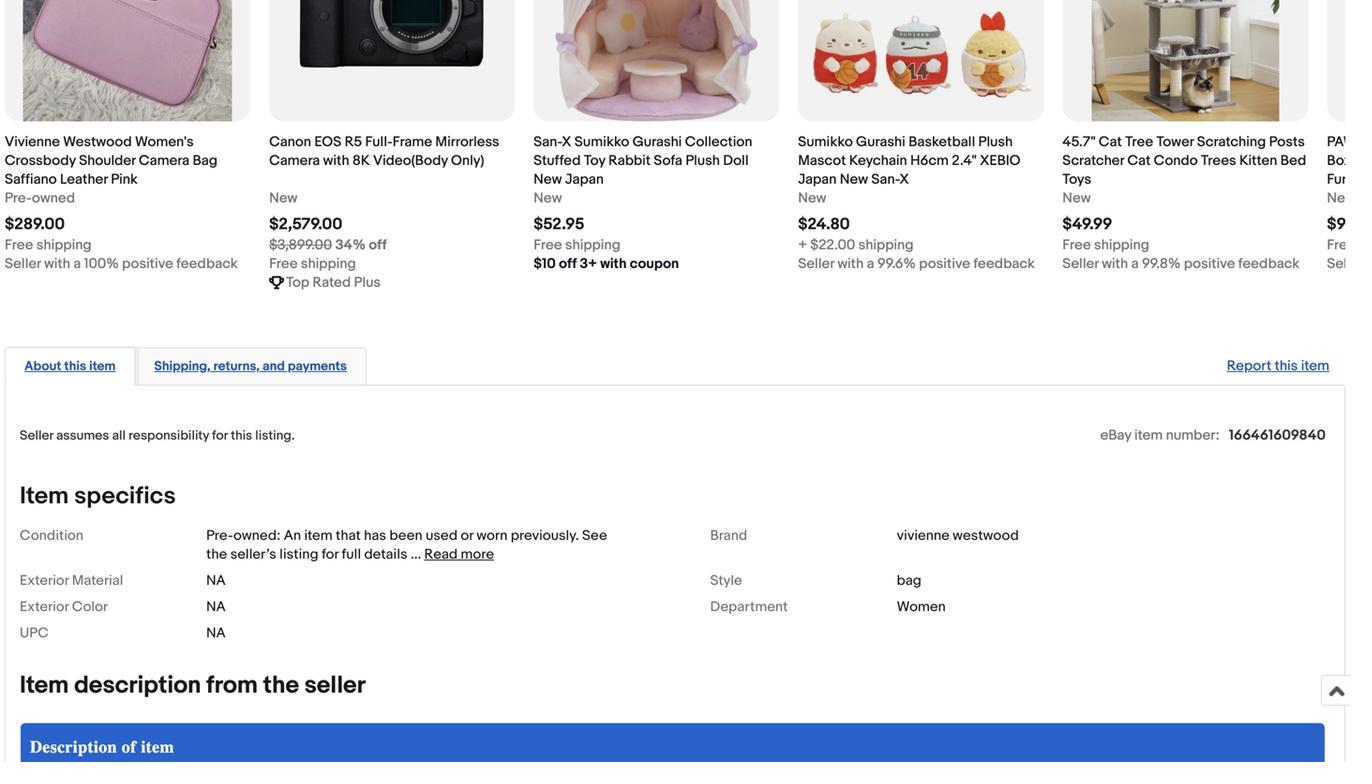 Task type: vqa. For each thing, say whether or not it's contained in the screenshot.
XEBIO
yes



Task type: locate. For each thing, give the bounding box(es) containing it.
0 vertical spatial off
[[369, 237, 387, 254]]

this right the about
[[64, 359, 86, 375]]

a left '100%'
[[73, 256, 81, 272]]

camera down women's
[[139, 152, 190, 169]]

1 new text field from the left
[[269, 189, 298, 208]]

3 a from the left
[[1132, 256, 1139, 272]]

2 positive from the left
[[919, 256, 971, 272]]

camera down canon
[[269, 152, 320, 169]]

na
[[206, 572, 226, 589], [206, 599, 226, 616], [206, 625, 226, 642]]

upc
[[20, 625, 49, 642]]

0 horizontal spatial the
[[206, 546, 227, 563]]

2 new text field from the left
[[798, 189, 827, 208]]

with right 3+
[[600, 256, 627, 272]]

japan inside sumikko gurashi basketball plush mascot keychain h6cm 2.4" xebio japan new san-x new $24.80 + $22.00 shipping seller with a 99.6% positive feedback
[[798, 171, 837, 188]]

the left seller's
[[206, 546, 227, 563]]

feedback
[[176, 256, 238, 272], [974, 256, 1035, 272], [1239, 256, 1300, 272]]

for right the responsibility at bottom
[[212, 428, 228, 444]]

1 horizontal spatial this
[[231, 428, 252, 444]]

for inside the pre-owned: an item that has been used or worn previously. see the seller's listing for full details ...
[[322, 546, 339, 563]]

1 horizontal spatial a
[[867, 256, 875, 272]]

and
[[263, 359, 285, 375]]

for
[[212, 428, 228, 444], [322, 546, 339, 563]]

feedback inside sumikko gurashi basketball plush mascot keychain h6cm 2.4" xebio japan new san-x new $24.80 + $22.00 shipping seller with a 99.6% positive feedback
[[974, 256, 1035, 272]]

new
[[534, 171, 562, 188], [840, 171, 868, 188], [269, 190, 298, 207], [534, 190, 562, 207], [798, 190, 827, 207], [1063, 190, 1091, 207], [1327, 190, 1351, 207]]

plush up xebio on the top right of the page
[[979, 134, 1013, 151]]

0 horizontal spatial gurashi
[[633, 134, 682, 151]]

new text field up $99
[[1327, 189, 1351, 208]]

shipping down $289.00
[[36, 237, 92, 254]]

New text field
[[534, 189, 562, 208], [798, 189, 827, 208], [1063, 189, 1091, 208]]

shipping, returns, and payments button
[[154, 358, 347, 376]]

0 vertical spatial san-
[[534, 134, 562, 151]]

free shipping text field for $49.99
[[1063, 236, 1150, 255]]

item right an
[[304, 527, 333, 544]]

item up condition
[[20, 482, 69, 511]]

$3,899.00
[[269, 237, 332, 254]]

0 horizontal spatial this
[[64, 359, 86, 375]]

0 horizontal spatial sumikko
[[575, 134, 630, 151]]

free shipping text field up 3+
[[534, 236, 621, 255]]

2 horizontal spatial new text field
[[1063, 189, 1091, 208]]

new down 'toys'
[[1063, 190, 1091, 207]]

gurashi inside sumikko gurashi basketball plush mascot keychain h6cm 2.4" xebio japan new san-x new $24.80 + $22.00 shipping seller with a 99.6% positive feedback
[[856, 134, 906, 151]]

positive right the 99.6%
[[919, 256, 971, 272]]

2 japan from the left
[[798, 171, 837, 188]]

feedback inside 45.7" cat tree tower scratching posts scratcher cat condo trees kitten bed toys new $49.99 free shipping seller with a 99.8% positive feedback
[[1239, 256, 1300, 272]]

camera inside the canon eos r5 full-frame mirrorless camera with 8k video(body only)
[[269, 152, 320, 169]]

0 horizontal spatial cat
[[1099, 134, 1122, 151]]

1 a from the left
[[73, 256, 81, 272]]

1 vertical spatial pre-
[[206, 527, 234, 544]]

gurashi up keychain
[[856, 134, 906, 151]]

with inside vivienne westwood women's crossbody shoulder camera bag saffiano leather pink pre-owned $289.00 free shipping seller with a 100% positive feedback
[[44, 256, 70, 272]]

shipping up the 99.6%
[[859, 237, 914, 254]]

collection
[[685, 134, 753, 151]]

2 na from the top
[[206, 599, 226, 616]]

0 vertical spatial for
[[212, 428, 228, 444]]

0 horizontal spatial plush
[[686, 152, 720, 169]]

full
[[342, 546, 361, 563]]

1 horizontal spatial camera
[[269, 152, 320, 169]]

seller down free shipping text box at left
[[5, 256, 41, 272]]

shipping down $49.99
[[1095, 237, 1150, 254]]

1 horizontal spatial feedback
[[974, 256, 1035, 272]]

item right the about
[[89, 359, 116, 375]]

item down upc at the left of the page
[[20, 671, 69, 701]]

1 horizontal spatial off
[[559, 256, 577, 272]]

free up top
[[269, 256, 298, 272]]

1 horizontal spatial plush
[[979, 134, 1013, 151]]

new text field for $24.80
[[798, 189, 827, 208]]

shipping inside the san-x sumikko gurashi collection stuffed toy rabbit sofa plush doll new japan new $52.95 free shipping $10 off 3+ with coupon
[[565, 237, 621, 254]]

free down $49.99 text box
[[1063, 237, 1091, 254]]

Seller with a 100% positive feedback text field
[[5, 255, 238, 273]]

2 vertical spatial na
[[206, 625, 226, 642]]

san- down keychain
[[872, 171, 900, 188]]

1 horizontal spatial new text field
[[1327, 189, 1351, 208]]

material
[[72, 572, 123, 589]]

posts
[[1270, 134, 1305, 151]]

2 a from the left
[[867, 256, 875, 272]]

0 vertical spatial cat
[[1099, 134, 1122, 151]]

with
[[323, 152, 349, 169], [44, 256, 70, 272], [600, 256, 627, 272], [838, 256, 864, 272], [1102, 256, 1129, 272]]

$49.99
[[1063, 215, 1113, 235]]

$99
[[1327, 215, 1351, 235]]

1 sumikko from the left
[[575, 134, 630, 151]]

stuffed
[[534, 152, 581, 169]]

seller down $49.99 text box
[[1063, 256, 1099, 272]]

1 feedback from the left
[[176, 256, 238, 272]]

camera inside vivienne westwood women's crossbody shoulder camera bag saffiano leather pink pre-owned $289.00 free shipping seller with a 100% positive feedback
[[139, 152, 190, 169]]

this left listing. on the bottom left
[[231, 428, 252, 444]]

free up $10
[[534, 237, 562, 254]]

new text field for $49.99
[[1063, 189, 1091, 208]]

japan down toy
[[565, 171, 604, 188]]

shipping inside vivienne westwood women's crossbody shoulder camera bag saffiano leather pink pre-owned $289.00 free shipping seller with a 100% positive feedback
[[36, 237, 92, 254]]

san-
[[534, 134, 562, 151], [872, 171, 900, 188]]

department
[[710, 599, 788, 616]]

free inside the san-x sumikko gurashi collection stuffed toy rabbit sofa plush doll new japan new $52.95 free shipping $10 off 3+ with coupon
[[534, 237, 562, 254]]

plush inside the san-x sumikko gurashi collection stuffed toy rabbit sofa plush doll new japan new $52.95 free shipping $10 off 3+ with coupon
[[686, 152, 720, 169]]

0 horizontal spatial san-
[[534, 134, 562, 151]]

vivienne westwood women's crossbody shoulder camera bag saffiano leather pink pre-owned $289.00 free shipping seller with a 100% positive feedback
[[5, 134, 238, 272]]

$52.95 text field
[[534, 215, 585, 235]]

1 horizontal spatial san-
[[872, 171, 900, 188]]

1 na from the top
[[206, 572, 226, 589]]

0 horizontal spatial pre-
[[5, 190, 32, 207]]

shipping up 3+
[[565, 237, 621, 254]]

1 horizontal spatial for
[[322, 546, 339, 563]]

shipping inside 45.7" cat tree tower scratching posts scratcher cat condo trees kitten bed toys new $49.99 free shipping seller with a 99.8% positive feedback
[[1095, 237, 1150, 254]]

that
[[336, 527, 361, 544]]

item
[[20, 482, 69, 511], [20, 671, 69, 701]]

shipping down previous price $3,899.00 34% off text field
[[301, 256, 356, 272]]

$99 text field
[[1327, 215, 1351, 235]]

sumikko up toy
[[575, 134, 630, 151]]

sumikko inside the san-x sumikko gurashi collection stuffed toy rabbit sofa plush doll new japan new $52.95 free shipping $10 off 3+ with coupon
[[575, 134, 630, 151]]

a inside vivienne westwood women's crossbody shoulder camera bag saffiano leather pink pre-owned $289.00 free shipping seller with a 100% positive feedback
[[73, 256, 81, 272]]

eos
[[315, 134, 342, 151]]

only)
[[451, 152, 484, 169]]

condition
[[20, 527, 83, 544]]

new inside new $2,579.00 $3,899.00 34% off free shipping
[[269, 190, 298, 207]]

2 horizontal spatial free shipping text field
[[1063, 236, 1150, 255]]

0 horizontal spatial off
[[369, 237, 387, 254]]

0 horizontal spatial camera
[[139, 152, 190, 169]]

x down keychain
[[900, 171, 909, 188]]

off right 34%
[[369, 237, 387, 254]]

1 positive from the left
[[122, 256, 173, 272]]

plus
[[354, 274, 381, 291]]

tab list
[[5, 344, 1346, 386]]

1 vertical spatial the
[[263, 671, 299, 701]]

the
[[206, 546, 227, 563], [263, 671, 299, 701]]

sell
[[1327, 256, 1351, 272]]

cat up scratcher
[[1099, 134, 1122, 151]]

new text field for $52.95
[[534, 189, 562, 208]]

0 horizontal spatial feedback
[[176, 256, 238, 272]]

leather
[[60, 171, 108, 188]]

1 japan from the left
[[565, 171, 604, 188]]

0 vertical spatial exterior
[[20, 572, 69, 589]]

2 horizontal spatial a
[[1132, 256, 1139, 272]]

for left full
[[322, 546, 339, 563]]

responsibility
[[129, 428, 209, 444]]

style
[[710, 572, 742, 589]]

shipping inside new $2,579.00 $3,899.00 34% off free shipping
[[301, 256, 356, 272]]

with left 99.8%
[[1102, 256, 1129, 272]]

0 horizontal spatial positive
[[122, 256, 173, 272]]

japan down mascot at top
[[798, 171, 837, 188]]

off left 3+
[[559, 256, 577, 272]]

0 horizontal spatial new text field
[[269, 189, 298, 208]]

0 vertical spatial the
[[206, 546, 227, 563]]

westwood
[[953, 527, 1019, 544]]

free shipping text field down $49.99
[[1063, 236, 1150, 255]]

3 positive from the left
[[1184, 256, 1236, 272]]

Seller with a 99.6% positive feedback text field
[[798, 255, 1035, 273]]

with down eos in the left top of the page
[[323, 152, 349, 169]]

1 horizontal spatial sumikko
[[798, 134, 853, 151]]

seller's
[[230, 546, 276, 563]]

2 item from the top
[[20, 671, 69, 701]]

details
[[364, 546, 408, 563]]

pre- down saffiano
[[5, 190, 32, 207]]

positive
[[122, 256, 173, 272], [919, 256, 971, 272], [1184, 256, 1236, 272]]

san- up stuffed
[[534, 134, 562, 151]]

sumikko inside sumikko gurashi basketball plush mascot keychain h6cm 2.4" xebio japan new san-x new $24.80 + $22.00 shipping seller with a 99.6% positive feedback
[[798, 134, 853, 151]]

Free shipping text field
[[534, 236, 621, 255], [1063, 236, 1150, 255], [269, 255, 356, 273]]

item inside the pre-owned: an item that has been used or worn previously. see the seller's listing for full details ...
[[304, 527, 333, 544]]

canon
[[269, 134, 311, 151]]

new down stuffed
[[534, 171, 562, 188]]

exterior for exterior color
[[20, 599, 69, 616]]

3 new text field from the left
[[1063, 189, 1091, 208]]

1 horizontal spatial gurashi
[[856, 134, 906, 151]]

x up stuffed
[[562, 134, 572, 151]]

1 horizontal spatial the
[[263, 671, 299, 701]]

0 vertical spatial item
[[20, 482, 69, 511]]

see
[[582, 527, 607, 544]]

this inside button
[[64, 359, 86, 375]]

+ $22.00 shipping text field
[[798, 236, 914, 255]]

1 vertical spatial cat
[[1128, 152, 1151, 169]]

xebio
[[980, 152, 1021, 169]]

Free shipping text field
[[5, 236, 92, 255]]

1 vertical spatial off
[[559, 256, 577, 272]]

gurashi inside the san-x sumikko gurashi collection stuffed toy rabbit sofa plush doll new japan new $52.95 free shipping $10 off 3+ with coupon
[[633, 134, 682, 151]]

8k
[[353, 152, 370, 169]]

with down free shipping text box at left
[[44, 256, 70, 272]]

positive inside vivienne westwood women's crossbody shoulder camera bag saffiano leather pink pre-owned $289.00 free shipping seller with a 100% positive feedback
[[122, 256, 173, 272]]

1 vertical spatial san-
[[872, 171, 900, 188]]

this
[[1275, 358, 1298, 375], [64, 359, 86, 375], [231, 428, 252, 444]]

new down keychain
[[840, 171, 868, 188]]

0 vertical spatial x
[[562, 134, 572, 151]]

2 feedback from the left
[[974, 256, 1035, 272]]

exterior up upc at the left of the page
[[20, 599, 69, 616]]

san- inside the san-x sumikko gurashi collection stuffed toy rabbit sofa plush doll new japan new $52.95 free shipping $10 off 3+ with coupon
[[534, 134, 562, 151]]

2 horizontal spatial positive
[[1184, 256, 1236, 272]]

westwood
[[63, 134, 132, 151]]

item right report
[[1302, 358, 1330, 375]]

video(body
[[373, 152, 448, 169]]

$49.99 text field
[[1063, 215, 1113, 235]]

1 vertical spatial item
[[20, 671, 69, 701]]

basketball
[[909, 134, 976, 151]]

1 vertical spatial na
[[206, 599, 226, 616]]

0 vertical spatial pre-
[[5, 190, 32, 207]]

Pre-owned text field
[[5, 189, 75, 208]]

1 camera from the left
[[139, 152, 190, 169]]

a left 99.8%
[[1132, 256, 1139, 272]]

1 horizontal spatial new text field
[[798, 189, 827, 208]]

2 camera from the left
[[269, 152, 320, 169]]

2 gurashi from the left
[[856, 134, 906, 151]]

seller left assumes
[[20, 428, 53, 444]]

mascot
[[798, 152, 846, 169]]

with inside 45.7" cat tree tower scratching posts scratcher cat condo trees kitten bed toys new $49.99 free shipping seller with a 99.8% positive feedback
[[1102, 256, 1129, 272]]

0 horizontal spatial x
[[562, 134, 572, 151]]

off inside the san-x sumikko gurashi collection stuffed toy rabbit sofa plush doll new japan new $52.95 free shipping $10 off 3+ with coupon
[[559, 256, 577, 272]]

2 exterior from the top
[[20, 599, 69, 616]]

2 horizontal spatial this
[[1275, 358, 1298, 375]]

plush down collection
[[686, 152, 720, 169]]

0 horizontal spatial a
[[73, 256, 81, 272]]

sumikko up mascot at top
[[798, 134, 853, 151]]

read more button
[[424, 546, 494, 563]]

pre- up seller's
[[206, 527, 234, 544]]

doll
[[723, 152, 749, 169]]

coupon
[[630, 256, 679, 272]]

cat down tree
[[1128, 152, 1151, 169]]

report this item link
[[1218, 348, 1339, 384]]

1 horizontal spatial x
[[900, 171, 909, 188]]

gurashi up sofa
[[633, 134, 682, 151]]

1 vertical spatial for
[[322, 546, 339, 563]]

vivienne westwood
[[897, 527, 1019, 544]]

0 horizontal spatial free shipping text field
[[269, 255, 356, 273]]

1 gurashi from the left
[[633, 134, 682, 151]]

1 horizontal spatial positive
[[919, 256, 971, 272]]

0 horizontal spatial new text field
[[534, 189, 562, 208]]

2 sumikko from the left
[[798, 134, 853, 151]]

1 exterior from the top
[[20, 572, 69, 589]]

free down $289.00 text box
[[5, 237, 33, 254]]

New text field
[[269, 189, 298, 208], [1327, 189, 1351, 208]]

pre- inside vivienne westwood women's crossbody shoulder camera bag saffiano leather pink pre-owned $289.00 free shipping seller with a 100% positive feedback
[[5, 190, 32, 207]]

gurashi
[[633, 134, 682, 151], [856, 134, 906, 151]]

2 horizontal spatial feedback
[[1239, 256, 1300, 272]]

new text field down 'toys'
[[1063, 189, 1091, 208]]

positive right 99.8%
[[1184, 256, 1236, 272]]

free shipping text field down $3,899.00
[[269, 255, 356, 273]]

the right the "from"
[[263, 671, 299, 701]]

item for item specifics
[[20, 482, 69, 511]]

0 vertical spatial na
[[206, 572, 226, 589]]

bag
[[897, 572, 922, 589]]

1 horizontal spatial free shipping text field
[[534, 236, 621, 255]]

1 horizontal spatial pre-
[[206, 527, 234, 544]]

about this item
[[24, 359, 116, 375]]

45.7" cat tree tower scratching posts scratcher cat condo trees kitten bed toys new $49.99 free shipping seller with a 99.8% positive feedback
[[1063, 134, 1307, 272]]

pre-
[[5, 190, 32, 207], [206, 527, 234, 544]]

Top Rated Plus text field
[[286, 273, 381, 292]]

3 feedback from the left
[[1239, 256, 1300, 272]]

new text field up $24.80
[[798, 189, 827, 208]]

cat
[[1099, 134, 1122, 151], [1128, 152, 1151, 169]]

new inside 45.7" cat tree tower scratching posts scratcher cat condo trees kitten bed toys new $49.99 free shipping seller with a 99.8% positive feedback
[[1063, 190, 1091, 207]]

off
[[369, 237, 387, 254], [559, 256, 577, 272]]

brand
[[710, 527, 748, 544]]

1 vertical spatial x
[[900, 171, 909, 188]]

new text field up $52.95
[[534, 189, 562, 208]]

1 new text field from the left
[[534, 189, 562, 208]]

1 vertical spatial exterior
[[20, 599, 69, 616]]

0 vertical spatial plush
[[979, 134, 1013, 151]]

2 new text field from the left
[[1327, 189, 1351, 208]]

new text field for $99
[[1327, 189, 1351, 208]]

with down the + $22.00 shipping text field
[[838, 256, 864, 272]]

1 vertical spatial plush
[[686, 152, 720, 169]]

this right report
[[1275, 358, 1298, 375]]

shipping, returns, and payments
[[154, 359, 347, 375]]

$10 off 3+ with coupon text field
[[534, 255, 679, 273]]

a down the + $22.00 shipping text field
[[867, 256, 875, 272]]

women
[[897, 599, 946, 616]]

sumikko
[[575, 134, 630, 151], [798, 134, 853, 151]]

new text field up $2,579.00
[[269, 189, 298, 208]]

1 item from the top
[[20, 482, 69, 511]]

positive right '100%'
[[122, 256, 173, 272]]

1 horizontal spatial japan
[[798, 171, 837, 188]]

scratching
[[1197, 134, 1266, 151]]

feedback inside vivienne westwood women's crossbody shoulder camera bag saffiano leather pink pre-owned $289.00 free shipping seller with a 100% positive feedback
[[176, 256, 238, 272]]

condo
[[1154, 152, 1198, 169]]

seller down +
[[798, 256, 835, 272]]

new text field for $2,579.00
[[269, 189, 298, 208]]

na for color
[[206, 599, 226, 616]]

exterior
[[20, 572, 69, 589], [20, 599, 69, 616]]

0 horizontal spatial japan
[[565, 171, 604, 188]]

exterior up exterior color
[[20, 572, 69, 589]]

new up $2,579.00
[[269, 190, 298, 207]]



Task type: describe. For each thing, give the bounding box(es) containing it.
with inside sumikko gurashi basketball plush mascot keychain h6cm 2.4" xebio japan new san-x new $24.80 + $22.00 shipping seller with a 99.6% positive feedback
[[838, 256, 864, 272]]

new up $24.80
[[798, 190, 827, 207]]

$10
[[534, 256, 556, 272]]

from
[[206, 671, 258, 701]]

Seller with a 99.8% positive feedback text field
[[1063, 255, 1300, 273]]

trees
[[1201, 152, 1237, 169]]

shipping,
[[154, 359, 211, 375]]

toys
[[1063, 171, 1092, 188]]

owned
[[32, 190, 75, 207]]

new up $52.95
[[534, 190, 562, 207]]

read more
[[424, 546, 494, 563]]

item for item description from the seller
[[20, 671, 69, 701]]

$289.00
[[5, 215, 65, 235]]

$289.00 text field
[[5, 215, 65, 235]]

bed
[[1281, 152, 1307, 169]]

a inside sumikko gurashi basketball plush mascot keychain h6cm 2.4" xebio japan new san-x new $24.80 + $22.00 shipping seller with a 99.6% positive feedback
[[867, 256, 875, 272]]

worn
[[477, 527, 508, 544]]

tab list containing about this item
[[5, 344, 1346, 386]]

exterior material
[[20, 572, 123, 589]]

previously.
[[511, 527, 579, 544]]

$2,579.00 text field
[[269, 215, 343, 235]]

bag
[[193, 152, 218, 169]]

san- inside sumikko gurashi basketball plush mascot keychain h6cm 2.4" xebio japan new san-x new $24.80 + $22.00 shipping seller with a 99.6% positive feedback
[[872, 171, 900, 188]]

been
[[390, 527, 423, 544]]

x inside sumikko gurashi basketball plush mascot keychain h6cm 2.4" xebio japan new san-x new $24.80 + $22.00 shipping seller with a 99.6% positive feedback
[[900, 171, 909, 188]]

positive inside 45.7" cat tree tower scratching posts scratcher cat condo trees kitten bed toys new $49.99 free shipping seller with a 99.8% positive feedback
[[1184, 256, 1236, 272]]

listing.
[[255, 428, 295, 444]]

seller inside vivienne westwood women's crossbody shoulder camera bag saffiano leather pink pre-owned $289.00 free shipping seller with a 100% positive feedback
[[5, 256, 41, 272]]

report this item
[[1227, 358, 1330, 375]]

item right 'ebay'
[[1135, 427, 1163, 444]]

mirrorless
[[436, 134, 500, 151]]

description
[[74, 671, 201, 701]]

new up $99
[[1327, 190, 1351, 207]]

45.7"
[[1063, 134, 1096, 151]]

free inside new $2,579.00 $3,899.00 34% off free shipping
[[269, 256, 298, 272]]

or
[[461, 527, 474, 544]]

2.4"
[[952, 152, 977, 169]]

seller inside 45.7" cat tree tower scratching posts scratcher cat condo trees kitten bed toys new $49.99 free shipping seller with a 99.8% positive feedback
[[1063, 256, 1099, 272]]

frame
[[393, 134, 432, 151]]

vivienne
[[897, 527, 950, 544]]

an
[[284, 527, 301, 544]]

exterior for exterior material
[[20, 572, 69, 589]]

seller inside sumikko gurashi basketball plush mascot keychain h6cm 2.4" xebio japan new san-x new $24.80 + $22.00 shipping seller with a 99.6% positive feedback
[[798, 256, 835, 272]]

1 horizontal spatial cat
[[1128, 152, 1151, 169]]

assumes
[[56, 428, 109, 444]]

a inside 45.7" cat tree tower scratching posts scratcher cat condo trees kitten bed toys new $49.99 free shipping seller with a 99.8% positive feedback
[[1132, 256, 1139, 272]]

number:
[[1166, 427, 1220, 444]]

item specifics
[[20, 482, 176, 511]]

seller assumes all responsibility for this listing.
[[20, 428, 295, 444]]

shipping inside sumikko gurashi basketball plush mascot keychain h6cm 2.4" xebio japan new san-x new $24.80 + $22.00 shipping seller with a 99.6% positive feedback
[[859, 237, 914, 254]]

top rated plus
[[286, 274, 381, 291]]

rabbit
[[609, 152, 651, 169]]

scratcher
[[1063, 152, 1125, 169]]

exterior color
[[20, 599, 108, 616]]

sofa
[[654, 152, 683, 169]]

report
[[1227, 358, 1272, 375]]

color
[[72, 599, 108, 616]]

this for report
[[1275, 358, 1298, 375]]

3+
[[580, 256, 597, 272]]

previous price $3,899.00 34% off text field
[[269, 236, 387, 255]]

r5
[[345, 134, 362, 151]]

pre- inside the pre-owned: an item that has been used or worn previously. see the seller's listing for full details ...
[[206, 527, 234, 544]]

Free text field
[[1327, 236, 1351, 255]]

has
[[364, 527, 386, 544]]

japan inside the san-x sumikko gurashi collection stuffed toy rabbit sofa plush doll new japan new $52.95 free shipping $10 off 3+ with coupon
[[565, 171, 604, 188]]

ebay
[[1101, 427, 1132, 444]]

returns,
[[213, 359, 260, 375]]

...
[[411, 546, 421, 563]]

free inside 45.7" cat tree tower scratching posts scratcher cat condo trees kitten bed toys new $49.99 free shipping seller with a 99.8% positive feedback
[[1063, 237, 1091, 254]]

+
[[798, 237, 807, 254]]

read
[[424, 546, 458, 563]]

$2,579.00
[[269, 215, 343, 235]]

ebay item number: 166461609840
[[1101, 427, 1326, 444]]

paw
[[1327, 134, 1351, 151]]

$24.80 text field
[[798, 215, 850, 235]]

more
[[461, 546, 494, 563]]

34%
[[335, 237, 366, 254]]

item inside button
[[89, 359, 116, 375]]

with inside the san-x sumikko gurashi collection stuffed toy rabbit sofa plush doll new japan new $52.95 free shipping $10 off 3+ with coupon
[[600, 256, 627, 272]]

listing
[[280, 546, 319, 563]]

free shipping text field for $52.95
[[534, 236, 621, 255]]

free up sell text field
[[1327, 237, 1351, 254]]

full-
[[365, 134, 393, 151]]

0 horizontal spatial for
[[212, 428, 228, 444]]

positive inside sumikko gurashi basketball plush mascot keychain h6cm 2.4" xebio japan new san-x new $24.80 + $22.00 shipping seller with a 99.6% positive feedback
[[919, 256, 971, 272]]

this for about
[[64, 359, 86, 375]]

166461609840
[[1229, 427, 1326, 444]]

pre-owned: an item that has been used or worn previously. see the seller's listing for full details ...
[[206, 527, 607, 563]]

free inside vivienne westwood women's crossbody shoulder camera bag saffiano leather pink pre-owned $289.00 free shipping seller with a 100% positive feedback
[[5, 237, 33, 254]]

item description from the seller
[[20, 671, 366, 701]]

tree
[[1126, 134, 1154, 151]]

payments
[[288, 359, 347, 375]]

saffiano
[[5, 171, 57, 188]]

top
[[286, 274, 310, 291]]

h6cm
[[911, 152, 949, 169]]

crossbody
[[5, 152, 76, 169]]

shoulder
[[79, 152, 136, 169]]

off inside new $2,579.00 $3,899.00 34% off free shipping
[[369, 237, 387, 254]]

Sell text field
[[1327, 255, 1351, 273]]

plush inside sumikko gurashi basketball plush mascot keychain h6cm 2.4" xebio japan new san-x new $24.80 + $22.00 shipping seller with a 99.6% positive feedback
[[979, 134, 1013, 151]]

canon eos r5 full-frame mirrorless camera with 8k video(body only)
[[269, 134, 500, 169]]

na for material
[[206, 572, 226, 589]]

seller
[[305, 671, 366, 701]]

99.8%
[[1142, 256, 1181, 272]]

x inside the san-x sumikko gurashi collection stuffed toy rabbit sofa plush doll new japan new $52.95 free shipping $10 off 3+ with coupon
[[562, 134, 572, 151]]

with inside the canon eos r5 full-frame mirrorless camera with 8k video(body only)
[[323, 152, 349, 169]]

san-x sumikko gurashi collection stuffed toy rabbit sofa plush doll new japan new $52.95 free shipping $10 off 3+ with coupon
[[534, 134, 753, 272]]

paw new $99 free sell
[[1327, 134, 1351, 272]]

99.6%
[[878, 256, 916, 272]]

kitten
[[1240, 152, 1278, 169]]

$52.95
[[534, 215, 585, 235]]

rated
[[313, 274, 351, 291]]

keychain
[[850, 152, 908, 169]]

$22.00
[[811, 237, 856, 254]]

the inside the pre-owned: an item that has been used or worn previously. see the seller's listing for full details ...
[[206, 546, 227, 563]]

3 na from the top
[[206, 625, 226, 642]]



